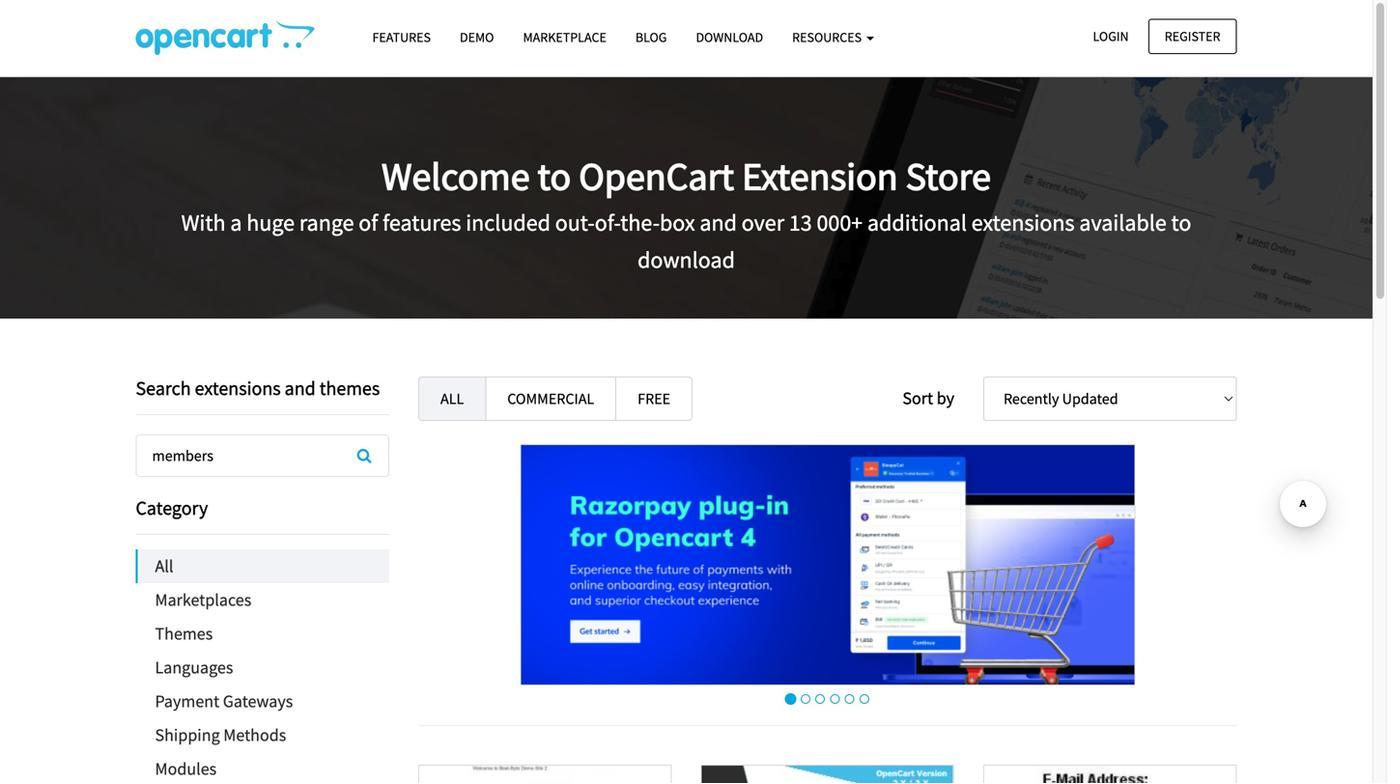 Task type: locate. For each thing, give the bounding box(es) containing it.
login link
[[1077, 19, 1146, 54]]

marketplace link
[[509, 20, 621, 54]]

available
[[1080, 208, 1167, 237]]

resources
[[793, 29, 865, 46]]

extensions right search
[[195, 376, 281, 401]]

None text field
[[137, 436, 388, 476]]

demo link
[[445, 20, 509, 54]]

0 horizontal spatial all
[[155, 556, 173, 577]]

0 vertical spatial all link
[[418, 377, 486, 421]]

extensions inside "welcome to opencart extension store with a huge range of features included out-of-the-box and over 13 000+ additional extensions available to download"
[[972, 208, 1075, 237]]

welcome to opencart extension store with a huge range of features included out-of-the-box and over 13 000+ additional extensions available to download
[[181, 152, 1192, 275]]

1 horizontal spatial and
[[700, 208, 737, 237]]

0 horizontal spatial and
[[285, 376, 316, 401]]

sort
[[903, 387, 934, 409]]

000+
[[817, 208, 863, 237]]

search image
[[357, 448, 371, 464]]

search extensions and themes
[[136, 376, 380, 401]]

modules
[[155, 759, 217, 780]]

all
[[441, 389, 464, 409], [155, 556, 173, 577]]

languages
[[155, 657, 233, 679]]

to right available
[[1172, 208, 1192, 237]]

1 horizontal spatial to
[[1172, 208, 1192, 237]]

search
[[136, 376, 191, 401]]

marketplaces link
[[136, 584, 389, 617]]

1 vertical spatial and
[[285, 376, 316, 401]]

demo
[[460, 29, 494, 46]]

category
[[136, 496, 208, 520]]

themes link
[[136, 617, 389, 651]]

1 horizontal spatial extensions
[[972, 208, 1075, 237]]

to up out-
[[538, 152, 571, 201]]

blog
[[636, 29, 667, 46]]

modules link
[[136, 753, 389, 784]]

1 horizontal spatial all link
[[418, 377, 486, 421]]

of-
[[595, 208, 621, 237]]

0 vertical spatial extensions
[[972, 208, 1075, 237]]

mandatory login or register - vqmod image
[[420, 766, 671, 784]]

register
[[1165, 28, 1221, 45]]

1 horizontal spatial all
[[441, 389, 464, 409]]

0 vertical spatial to
[[538, 152, 571, 201]]

features link
[[358, 20, 445, 54]]

gateways
[[223, 691, 293, 713]]

a
[[230, 208, 242, 237]]

shipping
[[155, 725, 220, 746]]

0 horizontal spatial all link
[[138, 550, 389, 584]]

all link for commercial
[[418, 377, 486, 421]]

by
[[937, 387, 955, 409]]

extensions
[[972, 208, 1075, 237], [195, 376, 281, 401]]

payment gateways link
[[136, 685, 389, 719]]

with
[[181, 208, 226, 237]]

payment
[[155, 691, 220, 713]]

razorpay (opencart 4.x.x) image
[[520, 444, 1136, 686]]

out-
[[555, 208, 595, 237]]

1 vertical spatial all
[[155, 556, 173, 577]]

and inside "welcome to opencart extension store with a huge range of features included out-of-the-box and over 13 000+ additional extensions available to download"
[[700, 208, 737, 237]]

shipping methods link
[[136, 719, 389, 753]]

free
[[638, 389, 671, 409]]

all link
[[418, 377, 486, 421], [138, 550, 389, 584]]

to
[[538, 152, 571, 201], [1172, 208, 1192, 237]]

and left themes on the left of the page
[[285, 376, 316, 401]]

download
[[638, 246, 735, 275]]

1 vertical spatial to
[[1172, 208, 1192, 237]]

marketplace
[[523, 29, 607, 46]]

extensions down store
[[972, 208, 1075, 237]]

1 vertical spatial all link
[[138, 550, 389, 584]]

and right box
[[700, 208, 737, 237]]

box
[[660, 208, 695, 237]]

opencart
[[579, 152, 734, 201]]

0 vertical spatial and
[[700, 208, 737, 237]]

all for commercial
[[441, 389, 464, 409]]

0 horizontal spatial extensions
[[195, 376, 281, 401]]

0 vertical spatial all
[[441, 389, 464, 409]]

13
[[789, 208, 812, 237]]

of
[[359, 208, 378, 237]]

themes
[[320, 376, 380, 401]]

and
[[700, 208, 737, 237], [285, 376, 316, 401]]



Task type: vqa. For each thing, say whether or not it's contained in the screenshot.
'must'
no



Task type: describe. For each thing, give the bounding box(es) containing it.
resources link
[[778, 20, 889, 54]]

languages link
[[136, 651, 389, 685]]

1 vertical spatial extensions
[[195, 376, 281, 401]]

shipping methods
[[155, 725, 286, 746]]

commercial link
[[485, 377, 617, 421]]

download
[[696, 29, 764, 46]]

0 horizontal spatial to
[[538, 152, 571, 201]]

extension
[[742, 152, 898, 201]]

huge
[[247, 208, 295, 237]]

blog link
[[621, 20, 682, 54]]

store
[[906, 152, 991, 201]]

over
[[742, 208, 785, 237]]

payment gateways
[[155, 691, 293, 713]]

free link
[[616, 377, 693, 421]]

included
[[466, 208, 551, 237]]

features
[[383, 208, 461, 237]]

require login with multistore support image
[[985, 766, 1236, 784]]

commercial
[[508, 389, 594, 409]]

login
[[1093, 28, 1129, 45]]

opencart extensions image
[[136, 20, 315, 55]]

welcome
[[382, 152, 530, 201]]

the-
[[621, 208, 660, 237]]

themes
[[155, 623, 213, 645]]

additional
[[868, 208, 967, 237]]

sort by
[[903, 387, 955, 409]]

methods
[[223, 725, 286, 746]]

graphical user account menu image
[[702, 766, 953, 784]]

features
[[373, 29, 431, 46]]

all for marketplaces
[[155, 556, 173, 577]]

register link
[[1149, 19, 1237, 54]]

marketplaces
[[155, 589, 252, 611]]

all link for marketplaces
[[138, 550, 389, 584]]

download link
[[682, 20, 778, 54]]

range
[[299, 208, 354, 237]]



